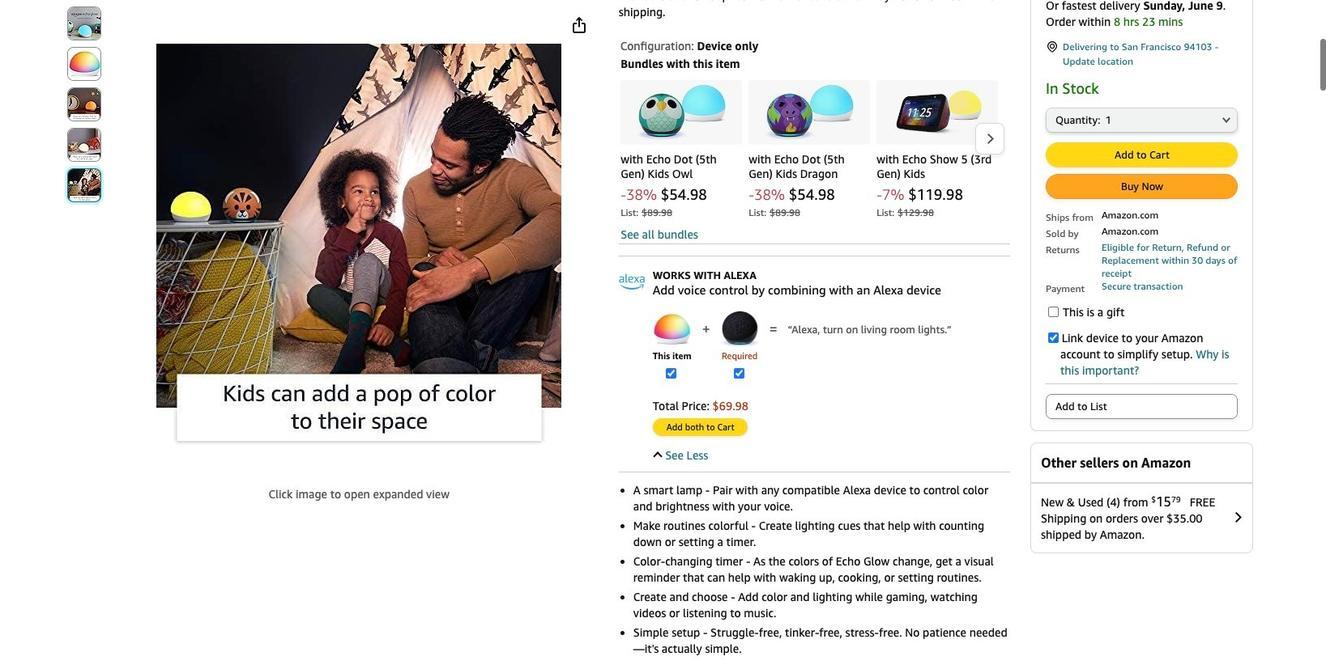 Task type: vqa. For each thing, say whether or not it's contained in the screenshot.
Update
no



Task type: locate. For each thing, give the bounding box(es) containing it.
None submit
[[68, 7, 100, 40], [68, 48, 100, 80], [68, 88, 100, 121], [68, 129, 100, 161], [1047, 144, 1237, 167], [68, 169, 100, 202], [1047, 175, 1237, 199], [654, 419, 747, 436], [68, 7, 100, 40], [68, 48, 100, 80], [68, 88, 100, 121], [68, 129, 100, 161], [1047, 144, 1237, 167], [68, 169, 100, 202], [1047, 175, 1237, 199], [654, 419, 747, 436]]

list item left alexa device image at the right of the page
[[653, 310, 692, 384]]

1 horizontal spatial list item
[[721, 310, 759, 384]]

None checkbox
[[1048, 307, 1059, 318], [1048, 333, 1059, 344], [1048, 307, 1059, 318], [1048, 333, 1059, 344]]

product image image
[[637, 84, 726, 141], [765, 84, 854, 141], [893, 90, 982, 135]]

0 horizontal spatial product image image
[[637, 84, 726, 141]]

list item right this item image
[[721, 310, 759, 384]]

None radio
[[1046, 395, 1238, 420]]

extender collapse image
[[653, 452, 662, 461]]

0 horizontal spatial list item
[[653, 310, 692, 384]]

list item
[[653, 310, 692, 384], [721, 310, 759, 384]]

alexa device image
[[721, 311, 759, 348]]

Required checkbox
[[734, 369, 744, 379]]

list
[[621, 80, 1005, 220]]

next image
[[986, 133, 995, 145]]

2 list item from the left
[[721, 310, 759, 384]]



Task type: describe. For each thing, give the bounding box(es) containing it.
1 list item from the left
[[653, 310, 692, 384]]

This item checkbox
[[666, 369, 677, 379]]

this item is certified to work with alexa image
[[619, 269, 645, 295]]

2 horizontal spatial product image image
[[893, 90, 982, 135]]

dropdown image
[[1222, 117, 1230, 123]]

this item image
[[653, 314, 691, 345]]

1 horizontal spatial product image image
[[765, 84, 854, 141]]



